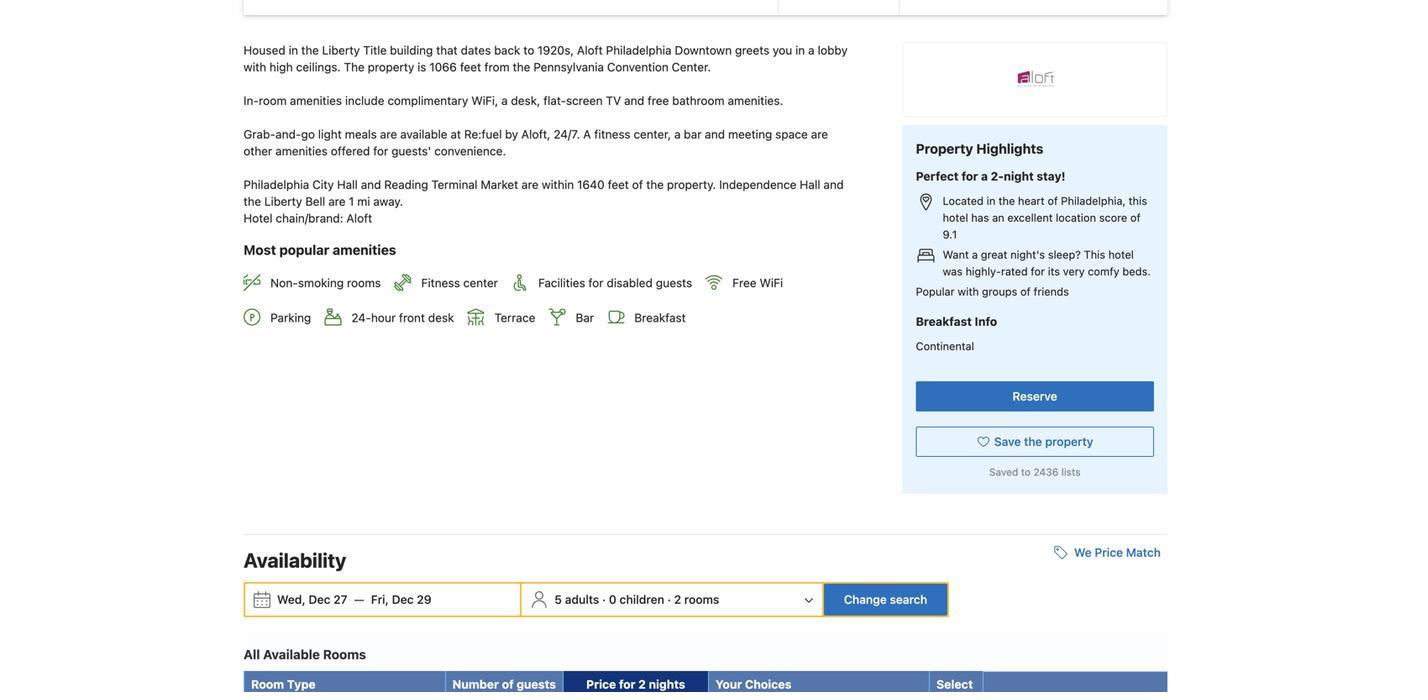 Task type: locate. For each thing, give the bounding box(es) containing it.
0 horizontal spatial hall
[[337, 178, 358, 192]]

1 vertical spatial to
[[1022, 466, 1031, 478]]

0 horizontal spatial with
[[244, 60, 266, 74]]

available
[[263, 647, 320, 662]]

guests right number
[[517, 678, 556, 692]]

free
[[648, 94, 669, 108]]

a left bar
[[675, 127, 681, 141]]

1 horizontal spatial ·
[[668, 593, 671, 607]]

1 horizontal spatial hall
[[800, 178, 821, 192]]

philadelphia up hotel
[[244, 178, 309, 192]]

· right 'children'
[[668, 593, 671, 607]]

disabled
[[607, 276, 653, 290]]

for up "located"
[[962, 169, 979, 183]]

to left 2436
[[1022, 466, 1031, 478]]

price left nights
[[587, 678, 616, 692]]

hotel up beds.
[[1109, 248, 1135, 261]]

0 horizontal spatial dec
[[309, 593, 331, 607]]

parking
[[271, 311, 311, 325]]

0 horizontal spatial property
[[368, 60, 415, 74]]

match
[[1127, 546, 1162, 560]]

rooms inside dropdown button
[[685, 593, 720, 607]]

1 horizontal spatial feet
[[608, 178, 629, 192]]

for left disabled
[[589, 276, 604, 290]]

amenities down go
[[276, 144, 328, 158]]

1 vertical spatial with
[[958, 285, 980, 298]]

reserve
[[1013, 389, 1058, 403]]

1 dec from the left
[[309, 593, 331, 607]]

in right you
[[796, 43, 805, 57]]

breakfast for breakfast
[[635, 311, 686, 325]]

1066
[[430, 60, 457, 74]]

the up "an"
[[999, 194, 1016, 207]]

hall right independence
[[800, 178, 821, 192]]

a
[[584, 127, 591, 141]]

with down highly-
[[958, 285, 980, 298]]

1 horizontal spatial guests
[[656, 276, 693, 290]]

1 vertical spatial philadelphia
[[244, 178, 309, 192]]

score
[[1100, 211, 1128, 224]]

0 vertical spatial 2
[[675, 593, 682, 607]]

0 horizontal spatial guests
[[517, 678, 556, 692]]

the inside button
[[1025, 435, 1043, 449]]

number
[[453, 678, 499, 692]]

aloft
[[577, 43, 603, 57], [347, 211, 372, 225]]

with down housed
[[244, 60, 266, 74]]

0 horizontal spatial hotel
[[943, 211, 969, 224]]

amenities down mi
[[333, 242, 396, 258]]

type
[[287, 678, 316, 692]]

in for housed
[[289, 43, 298, 57]]

center.
[[672, 60, 711, 74]]

· left 0
[[603, 593, 606, 607]]

by
[[505, 127, 519, 141]]

feet down the dates
[[460, 60, 481, 74]]

are
[[380, 127, 397, 141], [812, 127, 829, 141], [522, 178, 539, 192], [329, 195, 346, 209]]

wed, dec 27 button
[[271, 585, 354, 615]]

for for facilities for disabled guests
[[589, 276, 604, 290]]

change search
[[845, 593, 928, 607]]

2 left nights
[[639, 678, 646, 692]]

non-smoking rooms
[[271, 276, 381, 290]]

rooms
[[347, 276, 381, 290], [685, 593, 720, 607]]

0 horizontal spatial feet
[[460, 60, 481, 74]]

title
[[363, 43, 387, 57]]

1 vertical spatial amenities
[[276, 144, 328, 158]]

to right back on the top
[[524, 43, 535, 57]]

feet right 1640
[[608, 178, 629, 192]]

1 horizontal spatial price
[[1095, 546, 1124, 560]]

1 horizontal spatial liberty
[[322, 43, 360, 57]]

0 vertical spatial price
[[1095, 546, 1124, 560]]

in-
[[244, 94, 259, 108]]

1 vertical spatial hotel
[[1109, 248, 1135, 261]]

that
[[436, 43, 458, 57]]

this
[[1085, 248, 1106, 261]]

0 horizontal spatial in
[[289, 43, 298, 57]]

the
[[302, 43, 319, 57], [513, 60, 531, 74], [647, 178, 664, 192], [999, 194, 1016, 207], [244, 195, 261, 209], [1025, 435, 1043, 449]]

bathroom
[[673, 94, 725, 108]]

flat-
[[544, 94, 566, 108]]

1 horizontal spatial dec
[[392, 593, 414, 607]]

0 horizontal spatial breakfast
[[635, 311, 686, 325]]

hall up 1
[[337, 178, 358, 192]]

complimentary
[[388, 94, 469, 108]]

market
[[481, 178, 519, 192]]

1 horizontal spatial to
[[1022, 466, 1031, 478]]

5 adults · 0 children · 2 rooms
[[555, 593, 720, 607]]

of right number
[[502, 678, 514, 692]]

guests right disabled
[[656, 276, 693, 290]]

2 horizontal spatial in
[[987, 194, 996, 207]]

hotel inside located in the heart of philadelphia, this hotel has an excellent location score of 9.1
[[943, 211, 969, 224]]

the right save
[[1025, 435, 1043, 449]]

0 horizontal spatial price
[[587, 678, 616, 692]]

and right bar
[[705, 127, 725, 141]]

perfect for a 2-night stay!
[[916, 169, 1066, 183]]

search
[[890, 593, 928, 607]]

to inside housed in the liberty title building that dates back to 1920s, aloft philadelphia downtown greets you in a lobby with high ceilings. the property is 1066 feet from the pennsylvania convention center. in-room amenities include complimentary wifi, a desk, flat-screen tv and free bathroom amenities. grab-and-go light meals are available at re:fuel by aloft, 24/7. a fitness center, a bar and meeting space are other amenities offered for guests' convenience. philadelphia city hall and reading terminal market are within 1640 feet of the property. independence hall and the liberty bell are 1 mi away. hotel chain/brand: aloft
[[524, 43, 535, 57]]

0 vertical spatial feet
[[460, 60, 481, 74]]

hotel
[[244, 211, 273, 225]]

0 vertical spatial philadelphia
[[606, 43, 672, 57]]

of down rated
[[1021, 285, 1031, 298]]

we
[[1075, 546, 1092, 560]]

liberty up hotel
[[264, 195, 302, 209]]

property up 'lists'
[[1046, 435, 1094, 449]]

0 vertical spatial property
[[368, 60, 415, 74]]

reserve button
[[916, 381, 1155, 412]]

info
[[975, 315, 998, 328]]

breakfast info
[[916, 315, 998, 328]]

most
[[244, 242, 276, 258]]

go
[[301, 127, 315, 141]]

philadelphia
[[606, 43, 672, 57], [244, 178, 309, 192]]

guests'
[[392, 144, 431, 158]]

want
[[943, 248, 969, 261]]

dec left 29
[[392, 593, 414, 607]]

building
[[390, 43, 433, 57]]

was
[[943, 265, 963, 278]]

highlights
[[977, 141, 1044, 157]]

downtown
[[675, 43, 732, 57]]

from
[[485, 60, 510, 74]]

9.1
[[943, 228, 958, 241]]

1 vertical spatial rooms
[[685, 593, 720, 607]]

popular with groups of friends
[[916, 285, 1070, 298]]

for inside housed in the liberty title building that dates back to 1920s, aloft philadelphia downtown greets you in a lobby with high ceilings. the property is 1066 feet from the pennsylvania convention center. in-room amenities include complimentary wifi, a desk, flat-screen tv and free bathroom amenities. grab-and-go light meals are available at re:fuel by aloft, 24/7. a fitness center, a bar and meeting space are other amenities offered for guests' convenience. philadelphia city hall and reading terminal market are within 1640 feet of the property. independence hall and the liberty bell are 1 mi away. hotel chain/brand: aloft
[[373, 144, 389, 158]]

amenities
[[290, 94, 342, 108], [276, 144, 328, 158], [333, 242, 396, 258]]

for for perfect for a 2-night stay!
[[962, 169, 979, 183]]

great
[[981, 248, 1008, 261]]

this
[[1129, 194, 1148, 207]]

rooms right 'children'
[[685, 593, 720, 607]]

greets
[[736, 43, 770, 57]]

most popular amenities
[[244, 242, 396, 258]]

we price match button
[[1048, 538, 1168, 568]]

24-
[[352, 311, 371, 325]]

high
[[270, 60, 293, 74]]

price inside 'dropdown button'
[[1095, 546, 1124, 560]]

2-
[[991, 169, 1004, 183]]

1 · from the left
[[603, 593, 606, 607]]

nights
[[649, 678, 686, 692]]

guests
[[656, 276, 693, 290], [517, 678, 556, 692]]

rated
[[1002, 265, 1028, 278]]

for down the meals
[[373, 144, 389, 158]]

0 horizontal spatial to
[[524, 43, 535, 57]]

2 right 'children'
[[675, 593, 682, 607]]

0 vertical spatial with
[[244, 60, 266, 74]]

2 dec from the left
[[392, 593, 414, 607]]

2 inside dropdown button
[[675, 593, 682, 607]]

0 horizontal spatial liberty
[[264, 195, 302, 209]]

liberty up the
[[322, 43, 360, 57]]

for left its
[[1031, 265, 1046, 278]]

aloft down mi
[[347, 211, 372, 225]]

desk,
[[511, 94, 541, 108]]

0 horizontal spatial ·
[[603, 593, 606, 607]]

and right tv
[[625, 94, 645, 108]]

a up highly-
[[972, 248, 978, 261]]

0 horizontal spatial 2
[[639, 678, 646, 692]]

dec left '27'
[[309, 593, 331, 607]]

0 vertical spatial to
[[524, 43, 535, 57]]

pennsylvania
[[534, 60, 604, 74]]

independence
[[720, 178, 797, 192]]

bell
[[306, 195, 325, 209]]

the down back on the top
[[513, 60, 531, 74]]

1
[[349, 195, 354, 209]]

save the property button
[[916, 427, 1155, 457]]

and
[[625, 94, 645, 108], [705, 127, 725, 141], [361, 178, 381, 192], [824, 178, 844, 192]]

1 horizontal spatial rooms
[[685, 593, 720, 607]]

amenities down 'ceilings.'
[[290, 94, 342, 108]]

breakfast down disabled
[[635, 311, 686, 325]]

0 vertical spatial hotel
[[943, 211, 969, 224]]

of right 1640
[[633, 178, 643, 192]]

perfect
[[916, 169, 959, 183]]

re:fuel
[[465, 127, 502, 141]]

24-hour front desk
[[352, 311, 454, 325]]

change search button
[[824, 584, 948, 616]]

select
[[937, 678, 977, 693]]

in inside located in the heart of philadelphia, this hotel has an excellent location score of 9.1
[[987, 194, 996, 207]]

1 horizontal spatial property
[[1046, 435, 1094, 449]]

in up "an"
[[987, 194, 996, 207]]

breakfast up continental
[[916, 315, 972, 328]]

hotel
[[943, 211, 969, 224], [1109, 248, 1135, 261]]

aloft image
[[1018, 55, 1057, 105]]

choices
[[745, 678, 792, 692]]

1 horizontal spatial aloft
[[577, 43, 603, 57]]

0 vertical spatial amenities
[[290, 94, 342, 108]]

1 horizontal spatial hotel
[[1109, 248, 1135, 261]]

0 vertical spatial rooms
[[347, 276, 381, 290]]

1 horizontal spatial breakfast
[[916, 315, 972, 328]]

property highlights
[[916, 141, 1044, 157]]

for left nights
[[619, 678, 636, 692]]

price right we
[[1095, 546, 1124, 560]]

philadelphia up convention at the left top
[[606, 43, 672, 57]]

1 horizontal spatial with
[[958, 285, 980, 298]]

of down this
[[1131, 211, 1141, 224]]

a left 2-
[[982, 169, 988, 183]]

aloft up pennsylvania
[[577, 43, 603, 57]]

in up high at the left top of page
[[289, 43, 298, 57]]

are left 1
[[329, 195, 346, 209]]

1 vertical spatial property
[[1046, 435, 1094, 449]]

1 vertical spatial aloft
[[347, 211, 372, 225]]

save the property
[[995, 435, 1094, 449]]

dec
[[309, 593, 331, 607], [392, 593, 414, 607]]

with inside housed in the liberty title building that dates back to 1920s, aloft philadelphia downtown greets you in a lobby with high ceilings. the property is 1066 feet from the pennsylvania convention center. in-room amenities include complimentary wifi, a desk, flat-screen tv and free bathroom amenities. grab-and-go light meals are available at re:fuel by aloft, 24/7. a fitness center, a bar and meeting space are other amenities offered for guests' convenience. philadelphia city hall and reading terminal market are within 1640 feet of the property. independence hall and the liberty bell are 1 mi away. hotel chain/brand: aloft
[[244, 60, 266, 74]]

your choices
[[716, 678, 792, 692]]

1 vertical spatial price
[[587, 678, 616, 692]]

hotel up 9.1
[[943, 211, 969, 224]]

0 vertical spatial liberty
[[322, 43, 360, 57]]

all available rooms
[[244, 647, 366, 662]]

1 horizontal spatial 2
[[675, 593, 682, 607]]

of inside housed in the liberty title building that dates back to 1920s, aloft philadelphia downtown greets you in a lobby with high ceilings. the property is 1066 feet from the pennsylvania convention center. in-room amenities include complimentary wifi, a desk, flat-screen tv and free bathroom amenities. grab-and-go light meals are available at re:fuel by aloft, 24/7. a fitness center, a bar and meeting space are other amenities offered for guests' convenience. philadelphia city hall and reading terminal market are within 1640 feet of the property. independence hall and the liberty bell are 1 mi away. hotel chain/brand: aloft
[[633, 178, 643, 192]]

property down title
[[368, 60, 415, 74]]

fitness
[[595, 127, 631, 141]]

are left within at the left top of the page
[[522, 178, 539, 192]]

rooms up 24-
[[347, 276, 381, 290]]

1 vertical spatial liberty
[[264, 195, 302, 209]]

facilities
[[539, 276, 586, 290]]



Task type: describe. For each thing, give the bounding box(es) containing it.
availability
[[244, 549, 346, 572]]

in for located
[[987, 194, 996, 207]]

stay!
[[1037, 169, 1066, 183]]

the inside located in the heart of philadelphia, this hotel has an excellent location score of 9.1
[[999, 194, 1016, 207]]

property inside 'save the property' button
[[1046, 435, 1094, 449]]

1 horizontal spatial philadelphia
[[606, 43, 672, 57]]

number of guests
[[453, 678, 556, 692]]

popular
[[280, 242, 330, 258]]

ceilings.
[[296, 60, 341, 74]]

property
[[916, 141, 974, 157]]

screen
[[566, 94, 603, 108]]

terminal
[[432, 178, 478, 192]]

your
[[716, 678, 743, 692]]

room
[[251, 678, 284, 692]]

very
[[1064, 265, 1086, 278]]

saved
[[990, 466, 1019, 478]]

light
[[318, 127, 342, 141]]

away.
[[374, 195, 403, 209]]

location
[[1056, 211, 1097, 224]]

2 vertical spatial amenities
[[333, 242, 396, 258]]

center,
[[634, 127, 672, 141]]

chain/brand:
[[276, 211, 343, 225]]

bar
[[576, 311, 594, 325]]

5 adults · 0 children · 2 rooms button
[[524, 584, 821, 616]]

heart
[[1019, 194, 1045, 207]]

convention
[[607, 60, 669, 74]]

lobby
[[818, 43, 848, 57]]

and-
[[276, 127, 301, 141]]

—
[[354, 593, 364, 607]]

wed,
[[277, 593, 306, 607]]

0 horizontal spatial rooms
[[347, 276, 381, 290]]

mi
[[357, 195, 370, 209]]

back
[[494, 43, 521, 57]]

other
[[244, 144, 272, 158]]

fitness
[[422, 276, 460, 290]]

0 horizontal spatial aloft
[[347, 211, 372, 225]]

wifi,
[[472, 94, 499, 108]]

you
[[773, 43, 793, 57]]

property inside housed in the liberty title building that dates back to 1920s, aloft philadelphia downtown greets you in a lobby with high ceilings. the property is 1066 feet from the pennsylvania convention center. in-room amenities include complimentary wifi, a desk, flat-screen tv and free bathroom amenities. grab-and-go light meals are available at re:fuel by aloft, 24/7. a fitness center, a bar and meeting space are other amenities offered for guests' convenience. philadelphia city hall and reading terminal market are within 1640 feet of the property. independence hall and the liberty bell are 1 mi away. hotel chain/brand: aloft
[[368, 60, 415, 74]]

continental
[[916, 340, 975, 352]]

its
[[1049, 265, 1061, 278]]

are right 'space'
[[812, 127, 829, 141]]

wed, dec 27 — fri, dec 29
[[277, 593, 432, 607]]

center
[[464, 276, 498, 290]]

children
[[620, 593, 665, 607]]

we price match
[[1075, 546, 1162, 560]]

aloft,
[[522, 127, 551, 141]]

night
[[1004, 169, 1034, 183]]

0 vertical spatial guests
[[656, 276, 693, 290]]

tv
[[606, 94, 621, 108]]

and right independence
[[824, 178, 844, 192]]

1 vertical spatial feet
[[608, 178, 629, 192]]

1920s,
[[538, 43, 574, 57]]

a inside want a great night's sleep? this hotel was highly-rated for its very comfy beds.
[[972, 248, 978, 261]]

for for price for 2 nights
[[619, 678, 636, 692]]

1 horizontal spatial in
[[796, 43, 805, 57]]

1640
[[578, 178, 605, 192]]

front
[[399, 311, 425, 325]]

popular
[[916, 285, 955, 298]]

5
[[555, 593, 562, 607]]

1 vertical spatial guests
[[517, 678, 556, 692]]

of right heart
[[1048, 194, 1059, 207]]

desk
[[428, 311, 454, 325]]

0 vertical spatial aloft
[[577, 43, 603, 57]]

rooms
[[323, 647, 366, 662]]

are right the meals
[[380, 127, 397, 141]]

and up mi
[[361, 178, 381, 192]]

at
[[451, 127, 461, 141]]

fri, dec 29 button
[[364, 585, 438, 615]]

0 horizontal spatial philadelphia
[[244, 178, 309, 192]]

1 vertical spatial 2
[[639, 678, 646, 692]]

room
[[259, 94, 287, 108]]

fitness center
[[422, 276, 498, 290]]

an
[[993, 211, 1005, 224]]

beds.
[[1123, 265, 1151, 278]]

the left property.
[[647, 178, 664, 192]]

fri,
[[371, 593, 389, 607]]

the up hotel
[[244, 195, 261, 209]]

hour
[[371, 311, 396, 325]]

room type
[[251, 678, 316, 692]]

a right wifi,
[[502, 94, 508, 108]]

2 hall from the left
[[800, 178, 821, 192]]

within
[[542, 178, 574, 192]]

breakfast for breakfast info
[[916, 315, 972, 328]]

want a great night's sleep? this hotel was highly-rated for its very comfy beds.
[[943, 248, 1151, 278]]

a left lobby
[[809, 43, 815, 57]]

all
[[244, 647, 260, 662]]

smoking
[[298, 276, 344, 290]]

change
[[845, 593, 887, 607]]

meeting
[[729, 127, 773, 141]]

housed
[[244, 43, 286, 57]]

for inside want a great night's sleep? this hotel was highly-rated for its very comfy beds.
[[1031, 265, 1046, 278]]

convenience.
[[435, 144, 506, 158]]

terrace
[[495, 311, 536, 325]]

reading
[[385, 178, 429, 192]]

hotel inside want a great night's sleep? this hotel was highly-rated for its very comfy beds.
[[1109, 248, 1135, 261]]

2436
[[1034, 466, 1059, 478]]

1 hall from the left
[[337, 178, 358, 192]]

amenities.
[[728, 94, 784, 108]]

2 · from the left
[[668, 593, 671, 607]]

available
[[401, 127, 448, 141]]

the up 'ceilings.'
[[302, 43, 319, 57]]



Task type: vqa. For each thing, say whether or not it's contained in the screenshot.
Save time, save money! FOOTER
no



